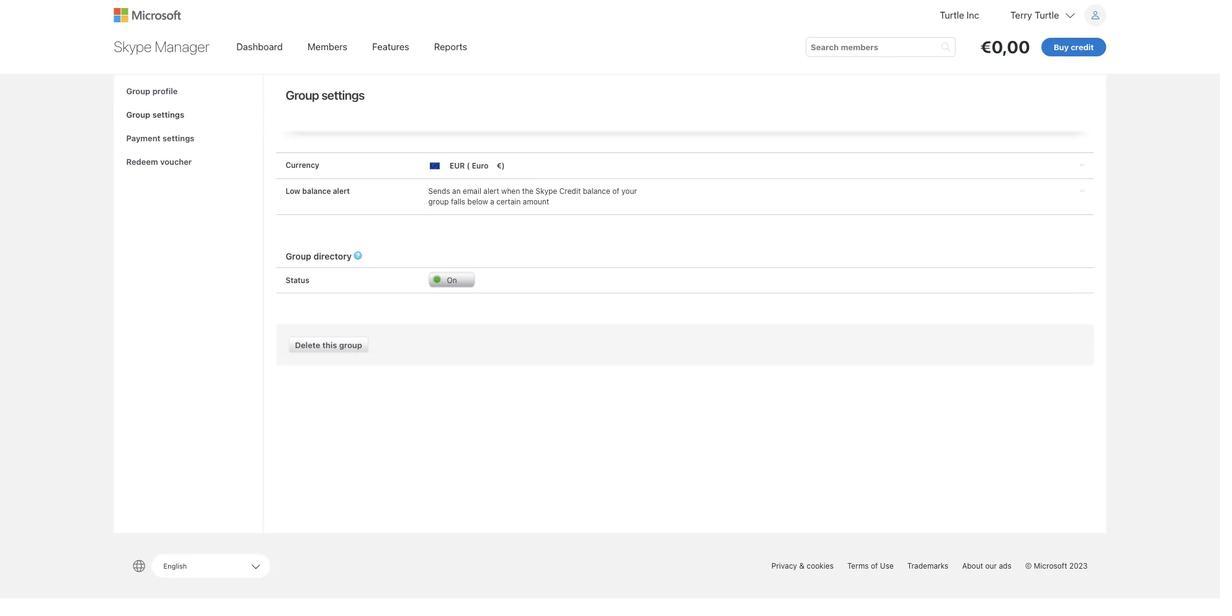 Task type: locate. For each thing, give the bounding box(es) containing it.
euro
[[472, 162, 488, 170]]

eur
[[450, 162, 465, 170]]

skype down the 'microsoft' image
[[114, 38, 152, 55]]

buy
[[1054, 42, 1069, 51]]

1 horizontal spatial of
[[871, 562, 878, 571]]

skype up amount
[[536, 187, 557, 196]]

certain
[[496, 198, 521, 206]]

amount
[[523, 198, 549, 206]]

group settings
[[286, 87, 365, 102], [126, 110, 184, 119]]

buy credit button
[[1041, 38, 1106, 56]]

1 vertical spatial skype
[[536, 187, 557, 196]]

redeem
[[126, 157, 158, 167]]

settings for group settings link
[[152, 110, 184, 119]]

turtle left inc
[[940, 10, 964, 20]]

of left the use
[[871, 562, 878, 571]]

dashboard
[[236, 41, 283, 52]]

microsoft image
[[114, 8, 181, 22]]

0 horizontal spatial group settings
[[126, 110, 184, 119]]

status
[[286, 276, 309, 285]]

group inside 'link'
[[339, 340, 362, 350]]

of
[[612, 187, 619, 196], [871, 562, 878, 571]]

delete this group link
[[289, 337, 368, 353]]

0 vertical spatial group
[[428, 198, 449, 206]]

group down sends
[[428, 198, 449, 206]]

skype inside skype manager link
[[114, 38, 152, 55]]

alert right low in the left top of the page
[[333, 187, 350, 196]]

trademarks
[[907, 562, 948, 571]]

alert up a
[[483, 187, 499, 196]]

navigation
[[225, 32, 794, 61]]

1 horizontal spatial turtle
[[1035, 10, 1059, 20]]

2 alert from the left
[[483, 187, 499, 196]]

turtle
[[940, 10, 964, 20], [1035, 10, 1059, 20]]

balance inside 'sends an email alert when the skype credit balance of your group falls below a certain amount'
[[583, 187, 610, 196]]

2 turtle from the left
[[1035, 10, 1059, 20]]

0 horizontal spatial skype
[[114, 38, 152, 55]]

group settings down group profile
[[126, 110, 184, 119]]

terms
[[847, 562, 869, 571]]

microsoft
[[1034, 562, 1067, 571]]

group settings down members link
[[286, 87, 365, 102]]

credit
[[559, 187, 581, 196]]

currency element
[[286, 160, 577, 171]]

terms of use link
[[847, 562, 894, 571]]

2 balance from the left
[[583, 187, 610, 196]]

inc
[[967, 10, 979, 20]]

payment settings link
[[114, 127, 263, 150]]

2 vertical spatial settings
[[163, 134, 194, 143]]

profile
[[152, 87, 178, 96]]

0 horizontal spatial alert
[[333, 187, 350, 196]]

© microsoft 2023
[[1025, 562, 1088, 571]]

1 horizontal spatial group settings
[[286, 87, 365, 102]]

privacy & cookies link
[[771, 562, 834, 571]]

1 horizontal spatial balance
[[583, 187, 610, 196]]

group
[[126, 87, 150, 96], [286, 87, 319, 102], [126, 110, 150, 119], [286, 252, 311, 262]]

settings up voucher at the top left of page
[[163, 134, 194, 143]]

1 vertical spatial of
[[871, 562, 878, 571]]

group inside 'sends an email alert when the skype credit balance of your group falls below a certain amount'
[[428, 198, 449, 206]]

skype manager link
[[111, 33, 212, 60]]

balance
[[302, 187, 331, 196], [583, 187, 610, 196]]

0 horizontal spatial turtle
[[940, 10, 964, 20]]

1 horizontal spatial alert
[[483, 187, 499, 196]]

a
[[490, 198, 494, 206]]

1 horizontal spatial skype
[[536, 187, 557, 196]]

sends
[[428, 187, 450, 196]]

reports
[[434, 41, 467, 52]]

of left your
[[612, 187, 619, 196]]

2023
[[1069, 562, 1088, 571]]

members
[[308, 41, 347, 52]]

0 vertical spatial of
[[612, 187, 619, 196]]

low balance alert
[[286, 187, 350, 196]]

balance right low in the left top of the page
[[302, 187, 331, 196]]

redeem voucher
[[126, 157, 192, 167]]

english
[[163, 563, 187, 571]]

0 vertical spatial skype
[[114, 38, 152, 55]]

cookies
[[807, 562, 834, 571]]

dashboard link
[[228, 35, 291, 58]]

skype
[[114, 38, 152, 55], [536, 187, 557, 196]]

this
[[322, 340, 337, 350]]

)
[[502, 162, 505, 170]]

of inside 'sends an email alert when the skype credit balance of your group falls below a certain amount'
[[612, 187, 619, 196]]

on
[[447, 276, 457, 285]]

1 turtle from the left
[[940, 10, 964, 20]]

group up status
[[286, 252, 311, 262]]

settings
[[321, 87, 365, 102], [152, 110, 184, 119], [163, 134, 194, 143]]

settings down profile
[[152, 110, 184, 119]]

settings down members link
[[321, 87, 365, 102]]

use
[[880, 562, 894, 571]]

0 horizontal spatial of
[[612, 187, 619, 196]]

1 vertical spatial group
[[339, 340, 362, 350]]

0 horizontal spatial group
[[339, 340, 362, 350]]

reports link
[[426, 35, 475, 58]]

about our ads
[[962, 562, 1011, 571]]

features link
[[364, 35, 417, 58]]

members link
[[299, 35, 355, 58]]

manager
[[155, 38, 210, 55]]

1 vertical spatial settings
[[152, 110, 184, 119]]

0 horizontal spatial balance
[[302, 187, 331, 196]]

turtle right terry
[[1035, 10, 1059, 20]]

group right this in the left bottom of the page
[[339, 340, 362, 350]]

eur (             euro € )
[[450, 162, 505, 170]]

alert
[[333, 187, 350, 196], [483, 187, 499, 196]]

settings for "payment settings" link
[[163, 134, 194, 143]]

group settings link
[[114, 104, 263, 127]]

delete this group
[[295, 340, 362, 350]]

directory
[[314, 252, 352, 262]]

features
[[372, 41, 409, 52]]

group
[[428, 198, 449, 206], [339, 340, 362, 350]]

1 vertical spatial group settings
[[126, 110, 184, 119]]

1 horizontal spatial group
[[428, 198, 449, 206]]

privacy & cookies
[[771, 562, 834, 571]]

privacy
[[771, 562, 797, 571]]

search image
[[941, 42, 951, 52]]

skype manager
[[114, 38, 210, 55]]

balance right credit on the top
[[583, 187, 610, 196]]



Task type: describe. For each thing, give the bounding box(es) containing it.
trademarks link
[[907, 562, 948, 571]]

on link
[[428, 272, 475, 288]]

0 vertical spatial group settings
[[286, 87, 365, 102]]

about our ads link
[[962, 562, 1011, 571]]

credit
[[1071, 42, 1094, 51]]

currency
[[286, 161, 319, 170]]

group directory
[[286, 252, 354, 262]]

payment
[[126, 134, 160, 143]]

an
[[452, 187, 461, 196]]

terry turtle button
[[1010, 4, 1106, 26]]

redeem voucher link
[[114, 151, 263, 174]]

turtle inc
[[940, 10, 979, 20]]

about
[[962, 562, 983, 571]]

when
[[501, 187, 520, 196]]

alert inside 'sends an email alert when the skype credit balance of your group falls below a certain amount'
[[483, 187, 499, 196]]

below
[[467, 198, 488, 206]]

group down members link
[[286, 87, 319, 102]]

group left profile
[[126, 87, 150, 96]]

voucher
[[160, 157, 192, 167]]

skype inside 'sends an email alert when the skype credit balance of your group falls below a certain amount'
[[536, 187, 557, 196]]

buy credit
[[1054, 42, 1094, 51]]

payment settings
[[126, 134, 194, 143]]

€
[[497, 162, 502, 170]]

group profile link
[[114, 80, 263, 103]]

delete
[[295, 340, 320, 350]]

ads
[[999, 562, 1011, 571]]

turtle inside dropdown button
[[1035, 10, 1059, 20]]

€0,00
[[980, 37, 1030, 57]]

1 alert from the left
[[333, 187, 350, 196]]

terry turtle
[[1010, 10, 1059, 20]]

(
[[467, 162, 470, 170]]

email
[[463, 187, 481, 196]]

Search members text field
[[811, 41, 951, 53]]

0 vertical spatial settings
[[321, 87, 365, 102]]

sends an email alert when the skype credit balance of your group falls below a certain amount
[[428, 187, 637, 206]]

group up payment
[[126, 110, 150, 119]]

terry
[[1010, 10, 1032, 20]]

low
[[286, 187, 300, 196]]

&
[[799, 562, 804, 571]]

turtle inc link
[[940, 4, 979, 26]]

group profile
[[126, 87, 178, 96]]

falls
[[451, 198, 465, 206]]

terms of use
[[847, 562, 894, 571]]

the
[[522, 187, 533, 196]]

navigation containing dashboard
[[225, 32, 794, 61]]

low balance alert element
[[286, 186, 658, 207]]

1 balance from the left
[[302, 187, 331, 196]]

©
[[1025, 562, 1032, 571]]

your
[[622, 187, 637, 196]]

our
[[985, 562, 997, 571]]



Task type: vqa. For each thing, say whether or not it's contained in the screenshot.
Phone in the top of the page
no



